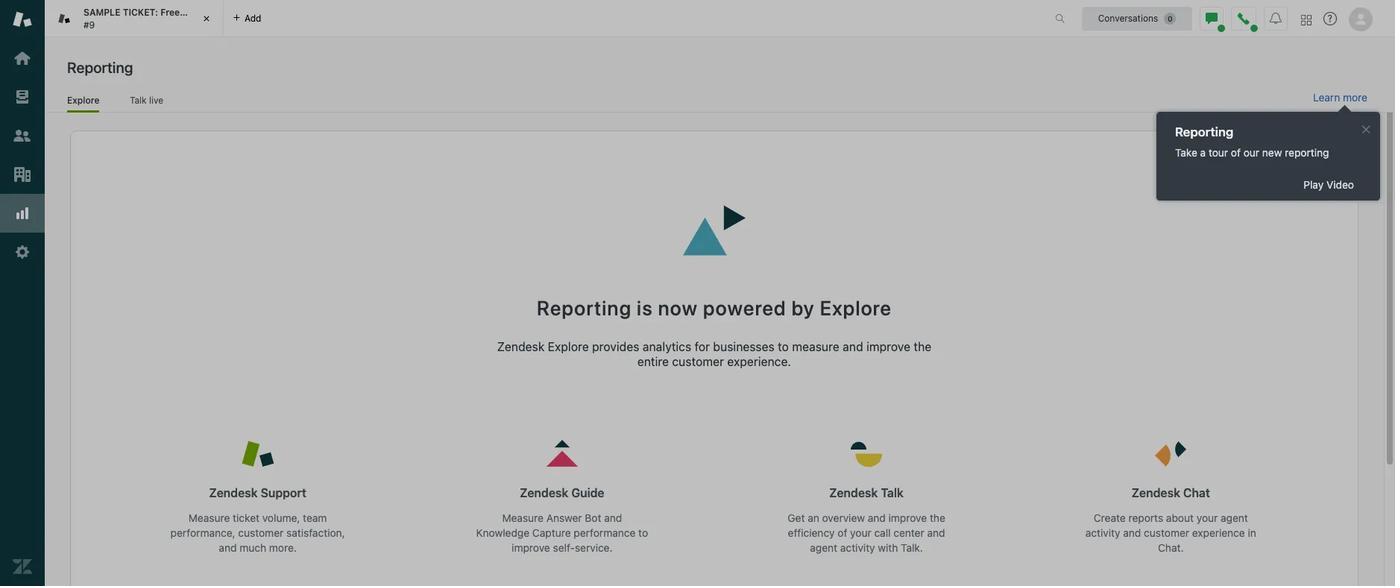 Task type: locate. For each thing, give the bounding box(es) containing it.
customer inside the "zendesk explore provides analytics for businesses to measure and improve the entire customer experience."
[[672, 355, 724, 369]]

customer inside create reports about your agent activity and customer experience in chat.
[[1144, 527, 1189, 539]]

1 vertical spatial agent
[[810, 542, 837, 554]]

zendesk for zendesk guide
[[520, 486, 568, 500]]

0 horizontal spatial talk
[[130, 94, 147, 106]]

of
[[1231, 146, 1241, 159], [838, 527, 847, 539]]

activity down create
[[1086, 527, 1120, 539]]

measure for zendesk support
[[189, 512, 230, 524]]

get an overview and improve the efficiency of your call center and agent activity with talk.
[[788, 512, 945, 554]]

to inside the "zendesk explore provides analytics for businesses to measure and improve the entire customer experience."
[[778, 340, 789, 354]]

1 horizontal spatial agent
[[1221, 512, 1248, 524]]

0 horizontal spatial to
[[638, 527, 648, 539]]

1 vertical spatial talk
[[881, 486, 904, 500]]

reporting image
[[13, 204, 32, 223]]

0 horizontal spatial measure
[[189, 512, 230, 524]]

measure
[[792, 340, 840, 354]]

1 vertical spatial improve
[[889, 512, 927, 524]]

improve right measure
[[866, 340, 910, 354]]

and inside the "zendesk explore provides analytics for businesses to measure and improve the entire customer experience."
[[843, 340, 863, 354]]

tab
[[45, 0, 224, 37]]

of left "our" at the right top of page
[[1231, 146, 1241, 159]]

1 horizontal spatial of
[[1231, 146, 1241, 159]]

and inside measure ticket volume, team performance, customer satisfaction, and much more.
[[219, 542, 237, 554]]

guide
[[571, 486, 604, 500]]

reporting up a
[[1175, 125, 1234, 139]]

1 vertical spatial activity
[[840, 542, 875, 554]]

center
[[894, 527, 924, 539]]

talk
[[130, 94, 147, 106], [881, 486, 904, 500]]

0 vertical spatial your
[[1197, 512, 1218, 524]]

1 vertical spatial of
[[838, 527, 847, 539]]

activity
[[1086, 527, 1120, 539], [840, 542, 875, 554]]

satisfaction,
[[286, 527, 345, 539]]

0 horizontal spatial of
[[838, 527, 847, 539]]

your inside create reports about your agent activity and customer experience in chat.
[[1197, 512, 1218, 524]]

#9
[[84, 19, 95, 30]]

improve
[[866, 340, 910, 354], [889, 512, 927, 524], [512, 542, 550, 554]]

2 vertical spatial reporting
[[537, 296, 632, 320]]

0 vertical spatial to
[[778, 340, 789, 354]]

ticket
[[233, 512, 259, 524]]

close image
[[199, 11, 214, 26]]

agent
[[1221, 512, 1248, 524], [810, 542, 837, 554]]

improve up 'center'
[[889, 512, 927, 524]]

0 horizontal spatial customer
[[238, 527, 284, 539]]

1 horizontal spatial customer
[[672, 355, 724, 369]]

0 horizontal spatial explore
[[67, 94, 99, 106]]

capture
[[532, 527, 571, 539]]

zendesk products image
[[1301, 15, 1312, 25]]

0 horizontal spatial agent
[[810, 542, 837, 554]]

reporting for reporting is now powered by explore
[[537, 296, 632, 320]]

and up performance
[[604, 512, 622, 524]]

1 vertical spatial the
[[930, 512, 945, 524]]

0 horizontal spatial your
[[850, 527, 871, 539]]

repair
[[182, 7, 208, 18]]

1 horizontal spatial reporting
[[537, 296, 632, 320]]

explore
[[67, 94, 99, 106], [820, 296, 892, 320], [548, 340, 589, 354]]

2 horizontal spatial explore
[[820, 296, 892, 320]]

and down reports
[[1123, 527, 1141, 539]]

reporting
[[67, 59, 133, 76], [1175, 125, 1234, 139], [537, 296, 632, 320]]

your left 'call'
[[850, 527, 871, 539]]

zendesk
[[497, 340, 545, 354], [209, 486, 258, 500], [520, 486, 568, 500], [829, 486, 878, 500], [1132, 486, 1180, 500]]

talk.
[[901, 542, 923, 554]]

reporting up provides
[[537, 296, 632, 320]]

businesses
[[713, 340, 775, 354]]

to
[[778, 340, 789, 354], [638, 527, 648, 539]]

answer
[[546, 512, 582, 524]]

0 vertical spatial reporting
[[67, 59, 133, 76]]

team
[[303, 512, 327, 524]]

agent down efficiency
[[810, 542, 837, 554]]

customer up much
[[238, 527, 284, 539]]

zendesk support image
[[13, 10, 32, 29]]

1 vertical spatial reporting
[[1175, 125, 1234, 139]]

0 vertical spatial of
[[1231, 146, 1241, 159]]

talk up 'call'
[[881, 486, 904, 500]]

0 vertical spatial talk
[[130, 94, 147, 106]]

and
[[843, 340, 863, 354], [604, 512, 622, 524], [868, 512, 886, 524], [927, 527, 945, 539], [1123, 527, 1141, 539], [219, 542, 237, 554]]

2 measure from the left
[[502, 512, 544, 524]]

zendesk for zendesk talk
[[829, 486, 878, 500]]

reporting up the explore link
[[67, 59, 133, 76]]

and inside create reports about your agent activity and customer experience in chat.
[[1123, 527, 1141, 539]]

measure
[[189, 512, 230, 524], [502, 512, 544, 524]]

conversations button
[[1082, 6, 1192, 30]]

measure inside measure answer bot and knowledge capture performance to improve self-service.
[[502, 512, 544, 524]]

the
[[914, 340, 932, 354], [930, 512, 945, 524]]

improve down capture
[[512, 542, 550, 554]]

0 vertical spatial explore
[[67, 94, 99, 106]]

much
[[240, 542, 266, 554]]

customer up chat.
[[1144, 527, 1189, 539]]

0 vertical spatial improve
[[866, 340, 910, 354]]

your up experience
[[1197, 512, 1218, 524]]

free
[[160, 7, 180, 18]]

explore inside the "zendesk explore provides analytics for businesses to measure and improve the entire customer experience."
[[548, 340, 589, 354]]

0 vertical spatial agent
[[1221, 512, 1248, 524]]

tab containing sample ticket: free repair
[[45, 0, 224, 37]]

analytics
[[643, 340, 691, 354]]

your
[[1197, 512, 1218, 524], [850, 527, 871, 539]]

entire
[[637, 355, 669, 369]]

about
[[1166, 512, 1194, 524]]

reporting take a tour of our new reporting
[[1175, 125, 1329, 159]]

more.
[[269, 542, 297, 554]]

measure inside measure ticket volume, team performance, customer satisfaction, and much more.
[[189, 512, 230, 524]]

zendesk support
[[209, 486, 306, 500]]

2 vertical spatial explore
[[548, 340, 589, 354]]

1 horizontal spatial talk
[[881, 486, 904, 500]]

1 horizontal spatial explore
[[548, 340, 589, 354]]

1 vertical spatial your
[[850, 527, 871, 539]]

video
[[1326, 178, 1354, 191]]

2 vertical spatial improve
[[512, 542, 550, 554]]

to up experience.
[[778, 340, 789, 354]]

explore left provides
[[548, 340, 589, 354]]

1 horizontal spatial measure
[[502, 512, 544, 524]]

tour
[[1209, 146, 1228, 159]]

play
[[1304, 178, 1324, 191]]

the inside get an overview and improve the efficiency of your call center and agent activity with talk.
[[930, 512, 945, 524]]

customer
[[672, 355, 724, 369], [238, 527, 284, 539], [1144, 527, 1189, 539]]

reporting for reporting
[[67, 59, 133, 76]]

0 vertical spatial the
[[914, 340, 932, 354]]

1 horizontal spatial activity
[[1086, 527, 1120, 539]]

and right measure
[[843, 340, 863, 354]]

zendesk guide
[[520, 486, 604, 500]]

talk live
[[130, 94, 163, 106]]

customer down for
[[672, 355, 724, 369]]

measure up "performance,"
[[189, 512, 230, 524]]

explore right 'by'
[[820, 296, 892, 320]]

1 vertical spatial to
[[638, 527, 648, 539]]

an
[[808, 512, 819, 524]]

1 horizontal spatial your
[[1197, 512, 1218, 524]]

zendesk inside the "zendesk explore provides analytics for businesses to measure and improve the entire customer experience."
[[497, 340, 545, 354]]

get help image
[[1324, 12, 1337, 25]]

2 horizontal spatial reporting
[[1175, 125, 1234, 139]]

performance,
[[170, 527, 235, 539]]

zendesk for zendesk support
[[209, 486, 258, 500]]

efficiency
[[788, 527, 835, 539]]

zendesk for zendesk chat
[[1132, 486, 1180, 500]]

of down overview
[[838, 527, 847, 539]]

measure ticket volume, team performance, customer satisfaction, and much more.
[[170, 512, 345, 554]]

of inside the reporting take a tour of our new reporting
[[1231, 146, 1241, 159]]

1 measure from the left
[[189, 512, 230, 524]]

provides
[[592, 340, 639, 354]]

powered
[[703, 296, 786, 320]]

and left much
[[219, 542, 237, 554]]

chat
[[1183, 486, 1210, 500]]

zendesk explore provides analytics for businesses to measure and improve the entire customer experience.
[[497, 340, 932, 369]]

2 horizontal spatial customer
[[1144, 527, 1189, 539]]

improve inside measure answer bot and knowledge capture performance to improve self-service.
[[512, 542, 550, 554]]

0 horizontal spatial reporting
[[67, 59, 133, 76]]

1 horizontal spatial to
[[778, 340, 789, 354]]

agent up experience
[[1221, 512, 1248, 524]]

0 horizontal spatial activity
[[840, 542, 875, 554]]

activity down 'call'
[[840, 542, 875, 554]]

explore right views icon
[[67, 94, 99, 106]]

talk left the live
[[130, 94, 147, 106]]

0 vertical spatial activity
[[1086, 527, 1120, 539]]

to right performance
[[638, 527, 648, 539]]

explore link
[[67, 94, 99, 113]]

measure up knowledge
[[502, 512, 544, 524]]

reporting inside the reporting take a tour of our new reporting
[[1175, 125, 1234, 139]]



Task type: vqa. For each thing, say whether or not it's contained in the screenshot.
'A' associated with Less Than a Month Ago
no



Task type: describe. For each thing, give the bounding box(es) containing it.
agent inside create reports about your agent activity and customer experience in chat.
[[1221, 512, 1248, 524]]

tabs tab list
[[45, 0, 1039, 37]]

call
[[874, 527, 891, 539]]

volume,
[[262, 512, 300, 524]]

chat.
[[1158, 542, 1184, 554]]

play video button
[[1289, 177, 1369, 193]]

bot
[[585, 512, 601, 524]]

learn
[[1313, 91, 1340, 104]]

get
[[788, 512, 805, 524]]

talk live link
[[129, 94, 164, 110]]

and up 'call'
[[868, 512, 886, 524]]

overview
[[822, 512, 865, 524]]

talk inside 'link'
[[130, 94, 147, 106]]

knowledge
[[476, 527, 530, 539]]

and inside measure answer bot and knowledge capture performance to improve self-service.
[[604, 512, 622, 524]]

zendesk chat
[[1132, 486, 1210, 500]]

our
[[1244, 146, 1259, 159]]

customers image
[[13, 126, 32, 145]]

for
[[695, 340, 710, 354]]

is
[[637, 296, 653, 320]]

by
[[791, 296, 815, 320]]

zendesk for zendesk explore provides analytics for businesses to measure and improve the entire customer experience.
[[497, 340, 545, 354]]

main element
[[0, 0, 45, 586]]

agent inside get an overview and improve the efficiency of your call center and agent activity with talk.
[[810, 542, 837, 554]]

sample ticket: free repair #9
[[84, 7, 208, 30]]

performance
[[574, 527, 636, 539]]

admin image
[[13, 242, 32, 262]]

to inside measure answer bot and knowledge capture performance to improve self-service.
[[638, 527, 648, 539]]

organizations image
[[13, 165, 32, 184]]

✕ link
[[1362, 122, 1371, 137]]

reporting
[[1285, 146, 1329, 159]]

service.
[[575, 542, 613, 554]]

in
[[1248, 527, 1256, 539]]

reports
[[1129, 512, 1163, 524]]

and right 'center'
[[927, 527, 945, 539]]

ticket:
[[123, 7, 158, 18]]

sample
[[84, 7, 120, 18]]

activity inside get an overview and improve the efficiency of your call center and agent activity with talk.
[[840, 542, 875, 554]]

the inside the "zendesk explore provides analytics for businesses to measure and improve the entire customer experience."
[[914, 340, 932, 354]]

✕
[[1362, 122, 1371, 136]]

measure answer bot and knowledge capture performance to improve self-service.
[[476, 512, 648, 554]]

self-
[[553, 542, 575, 554]]

with
[[878, 542, 898, 554]]

zendesk image
[[13, 557, 32, 576]]

zendesk talk
[[829, 486, 904, 500]]

a
[[1200, 146, 1206, 159]]

measure for zendesk guide
[[502, 512, 544, 524]]

live
[[149, 94, 163, 106]]

create
[[1094, 512, 1126, 524]]

improve inside get an overview and improve the efficiency of your call center and agent activity with talk.
[[889, 512, 927, 524]]

get started image
[[13, 48, 32, 68]]

your inside get an overview and improve the efficiency of your call center and agent activity with talk.
[[850, 527, 871, 539]]

support
[[261, 486, 306, 500]]

play video
[[1304, 178, 1354, 191]]

learn more
[[1313, 91, 1368, 104]]

more
[[1343, 91, 1368, 104]]

create reports about your agent activity and customer experience in chat.
[[1086, 512, 1256, 554]]

1 vertical spatial explore
[[820, 296, 892, 320]]

improve inside the "zendesk explore provides analytics for businesses to measure and improve the entire customer experience."
[[866, 340, 910, 354]]

activity inside create reports about your agent activity and customer experience in chat.
[[1086, 527, 1120, 539]]

customer inside measure ticket volume, team performance, customer satisfaction, and much more.
[[238, 527, 284, 539]]

reporting is now powered by explore
[[537, 296, 892, 320]]

reporting for reporting take a tour of our new reporting
[[1175, 125, 1234, 139]]

experience.
[[727, 355, 791, 369]]

take
[[1175, 146, 1197, 159]]

learn more link
[[1313, 91, 1368, 104]]

of inside get an overview and improve the efficiency of your call center and agent activity with talk.
[[838, 527, 847, 539]]

views image
[[13, 87, 32, 107]]

experience
[[1192, 527, 1245, 539]]

conversations
[[1098, 12, 1158, 23]]

new
[[1262, 146, 1282, 159]]

now
[[658, 296, 698, 320]]



